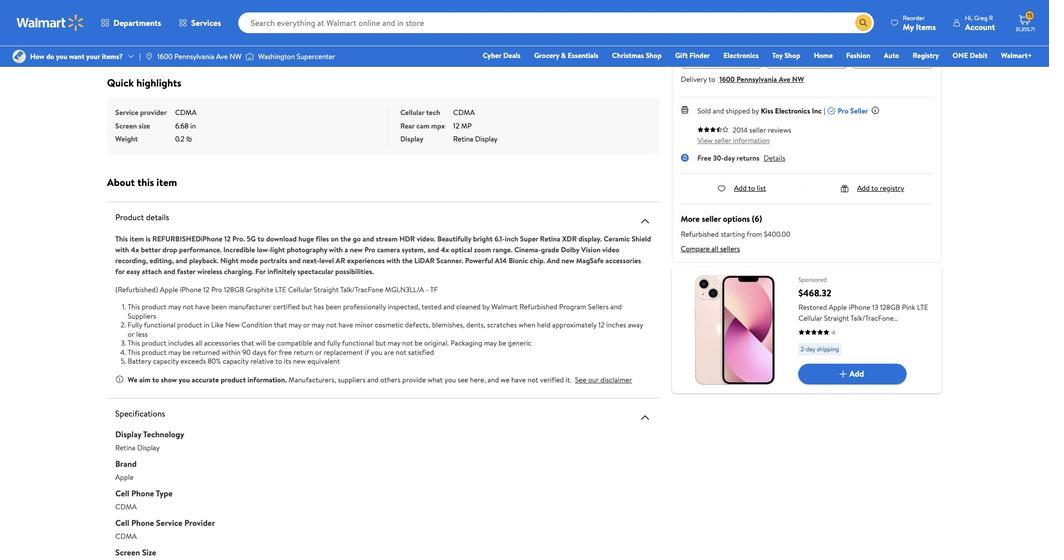 Task type: vqa. For each thing, say whether or not it's contained in the screenshot.
W
no



Task type: describe. For each thing, give the bounding box(es) containing it.
walmart+ link
[[997, 50, 1037, 61]]

starting
[[721, 229, 745, 239]]

technology
[[143, 428, 184, 440]]

1 horizontal spatial with
[[329, 244, 343, 255]]

level
[[320, 255, 334, 266]]

seller for information
[[715, 135, 732, 145]]

0 vertical spatial iphone
[[180, 284, 202, 295]]

- inside sponsored $468.32 restored apple iphone 13 128gb pink lte cellular straight talk/tracfone mlmn3ll/a - tf (refurbished)
[[841, 324, 843, 334]]

shipping arrives nov 30 free
[[702, 34, 742, 60]]

1600 pennsylvania ave nw
[[157, 51, 242, 62]]

1 vertical spatial free
[[698, 153, 712, 163]]

0 horizontal spatial but
[[302, 302, 312, 312]]

0 horizontal spatial talk/tracfone
[[340, 284, 384, 295]]

intent image for delivery image
[[885, 17, 901, 33]]

graphite
[[246, 284, 274, 295]]

cdma rear cam mpx
[[400, 107, 475, 131]]

2 horizontal spatial new
[[562, 255, 575, 266]]

to left "list"
[[749, 183, 756, 193]]

returned
[[192, 347, 220, 357]]

gift finder link
[[671, 50, 715, 61]]

quick
[[107, 76, 134, 90]]

shipping
[[817, 344, 840, 353]]

playback.
[[189, 255, 219, 266]]

reorder
[[903, 13, 925, 22]]

electronics link
[[719, 50, 764, 61]]

in inside this product may not have been manufacturer certified but has been professionally inspected, tested and cleaned by walmart refurbished program sellers and suppliers fully functional product in like new condition that may or may not have minor cosmetic defects, blemishes, dents, scratches when held approximately 12 inches away or less this product includes all accessories that will be compatible and fully functional but may not be original. packaging may be generic this product may be returned within 90 days for free return or replacement if you are not satisfied battery capacity exceeds 80% capacity relative to its new equivalent
[[204, 320, 210, 330]]

departments button
[[92, 10, 170, 35]]

0 horizontal spatial pennsylvania
[[174, 51, 214, 62]]

mp
[[461, 121, 472, 131]]

product
[[115, 211, 144, 223]]

night
[[220, 255, 239, 266]]

0 vertical spatial 128gb
[[224, 284, 244, 295]]

registry
[[880, 183, 905, 193]]

original.
[[424, 338, 449, 348]]

if
[[365, 347, 369, 357]]

auto link
[[880, 50, 904, 61]]

sponsored $468.32 restored apple iphone 13 128gb pink lte cellular straight talk/tracfone mlmn3ll/a - tf (refurbished)
[[799, 275, 929, 334]]

cosmetic
[[375, 320, 404, 330]]

vision
[[581, 244, 601, 255]]

items
[[916, 21, 936, 32]]

this
[[137, 175, 154, 189]]

fashion
[[847, 50, 871, 61]]

0 horizontal spatial that
[[241, 338, 254, 348]]

blemishes,
[[432, 320, 465, 330]]

manufacturer
[[229, 302, 271, 312]]

may up compatible
[[289, 320, 302, 330]]

information.
[[248, 374, 287, 385]]

this down fully
[[128, 338, 140, 348]]

Walmart Site-Wide search field
[[238, 12, 874, 33]]

12 mp display
[[400, 121, 472, 144]]

be left returned
[[183, 347, 191, 357]]

specifications
[[115, 408, 165, 419]]

by inside this product may not have been manufacturer certified but has been professionally inspected, tested and cleaned by walmart refurbished program sellers and suppliers fully functional product in like new condition that may or may not have minor cosmetic defects, blemishes, dents, scratches when held approximately 12 inches away or less this product includes all accessories that will be compatible and fully functional but may not be original. packaging may be generic this product may be returned within 90 days for free return or replacement if you are not satisfied battery capacity exceeds 80% capacity relative to its new equivalent
[[483, 302, 490, 312]]

0 vertical spatial by
[[752, 105, 759, 116]]

pro inside this item is refurbishediphone 12 pro. 5g to download huge files on the go and stream hdr video. beautifully bright 6.1-inch super retina xdr display. ceramic shield with 4x better drop performance. incredible low-light photography with a new pro camera system, and 4x optical zoom range. cinema-grade dolby vision video recording, editing, and playback. night mode portraits and next-level ar experiences with the lidar scanner. powerful a14 bionic chip. and new magsafe accessories for easy attach and faster wireless charging. for infinitely spectacular possibilities.
[[365, 244, 375, 255]]

suppliers
[[338, 374, 366, 385]]

type
[[156, 487, 173, 499]]

display.
[[579, 234, 602, 244]]

seller
[[851, 105, 869, 116]]

generic
[[508, 338, 532, 348]]

defects,
[[405, 320, 431, 330]]

15
[[1028, 11, 1033, 20]]

and down video.
[[428, 244, 439, 255]]

1 vertical spatial 1600
[[720, 74, 735, 84]]

disclaimer
[[601, 374, 632, 385]]

1 vertical spatial pennsylvania
[[737, 74, 777, 84]]

add button
[[799, 364, 907, 384]]

1 cell from the top
[[115, 487, 129, 499]]

refurbished inside this product may not have been manufacturer certified but has been professionally inspected, tested and cleaned by walmart refurbished program sellers and suppliers fully functional product in like new condition that may or may not have minor cosmetic defects, blemishes, dents, scratches when held approximately 12 inches away or less this product includes all accessories that will be compatible and fully functional but may not be original. packaging may be generic this product may be returned within 90 days for free return or replacement if you are not satisfied battery capacity exceeds 80% capacity relative to its new equivalent
[[520, 302, 558, 312]]

condition
[[241, 320, 273, 330]]

gift
[[675, 50, 688, 61]]

zoom
[[474, 244, 491, 255]]

stream
[[376, 234, 398, 244]]

you right do
[[56, 51, 67, 62]]

display technology retina display brand apple cell phone type cdma cell phone service provider cdma screen size
[[115, 428, 215, 558]]

(refurbished) apple iphone 12 pro 128gb graphite lte cellular straight talk/tracfone mgln3ll/a - tf
[[115, 284, 438, 295]]

video.
[[417, 234, 436, 244]]

more
[[681, 213, 700, 224]]

talk/tracfone inside sponsored $468.32 restored apple iphone 13 128gb pink lte cellular straight talk/tracfone mlmn3ll/a - tf (refurbished)
[[851, 313, 894, 323]]

1 vertical spatial but
[[376, 338, 386, 348]]

intent image for pickup image
[[799, 17, 816, 33]]

add for add to registry
[[858, 183, 870, 193]]

size
[[139, 121, 150, 131]]

we
[[501, 374, 510, 385]]

display down 'technology'
[[137, 442, 160, 453]]

2 vertical spatial pro
[[211, 284, 222, 295]]

lte inside sponsored $468.32 restored apple iphone 13 128gb pink lte cellular straight talk/tracfone mlmn3ll/a - tf (refurbished)
[[918, 302, 929, 312]]

beautifully
[[438, 234, 472, 244]]

its
[[284, 356, 291, 366]]

may right suppliers
[[168, 302, 181, 312]]

2 cell from the top
[[115, 517, 129, 528]]

accessories inside this product may not have been manufacturer certified but has been professionally inspected, tested and cleaned by walmart refurbished program sellers and suppliers fully functional product in like new condition that may or may not have minor cosmetic defects, blemishes, dents, scratches when held approximately 12 inches away or less this product includes all accessories that will be compatible and fully functional but may not be original. packaging may be generic this product may be returned within 90 days for free return or replacement if you are not satisfied battery capacity exceeds 80% capacity relative to its new equivalent
[[204, 338, 240, 348]]

you left 'see'
[[445, 374, 456, 385]]

range.
[[493, 244, 513, 255]]

from
[[747, 229, 763, 239]]

arrives
[[702, 43, 721, 52]]

2 horizontal spatial with
[[387, 255, 401, 266]]

service provider
[[115, 107, 167, 118]]

0 vertical spatial pro
[[838, 105, 849, 116]]

retina inside display technology retina display brand apple cell phone type cdma cell phone service provider cdma screen size
[[115, 442, 135, 453]]

sellers
[[721, 243, 740, 254]]

accessories inside this item is refurbishediphone 12 pro. 5g to download huge files on the go and stream hdr video. beautifully bright 6.1-inch super retina xdr display. ceramic shield with 4x better drop performance. incredible low-light photography with a new pro camera system, and 4x optical zoom range. cinema-grade dolby vision video recording, editing, and playback. night mode portraits and next-level ar experiences with the lidar scanner. powerful a14 bionic chip. and new magsafe accessories for easy attach and faster wireless charging. for infinitely spectacular possibilities.
[[606, 255, 641, 266]]

cdma inside cdma rear cam mpx
[[453, 107, 475, 118]]

lidar
[[415, 255, 435, 266]]

shipping
[[708, 34, 735, 44]]

1 horizontal spatial item
[[157, 175, 177, 189]]

to inside this item is refurbishediphone 12 pro. 5g to download huge files on the go and stream hdr video. beautifully bright 6.1-inch super retina xdr display. ceramic shield with 4x better drop performance. incredible low-light photography with a new pro camera system, and 4x optical zoom range. cinema-grade dolby vision video recording, editing, and playback. night mode portraits and next-level ar experiences with the lidar scanner. powerful a14 bionic chip. and new magsafe accessories for easy attach and faster wireless charging. for infinitely spectacular possibilities.
[[258, 234, 265, 244]]

0 vertical spatial service
[[115, 107, 138, 118]]

recording,
[[115, 255, 148, 266]]

pro.
[[232, 234, 245, 244]]

accurate
[[192, 374, 219, 385]]

you right show
[[179, 374, 190, 385]]

to inside this product may not have been manufacturer certified but has been professionally inspected, tested and cleaned by walmart refurbished program sellers and suppliers fully functional product in like new condition that may or may not have minor cosmetic defects, blemishes, dents, scratches when held approximately 12 inches away or less this product includes all accessories that will be compatible and fully functional but may not be original. packaging may be generic this product may be returned within 90 days for free return or replacement if you are not satisfied battery capacity exceeds 80% capacity relative to its new equivalent
[[275, 356, 282, 366]]

for inside this item is refurbishediphone 12 pro. 5g to download huge files on the go and stream hdr video. beautifully bright 6.1-inch super retina xdr display. ceramic shield with 4x better drop performance. incredible low-light photography with a new pro camera system, and 4x optical zoom range. cinema-grade dolby vision video recording, editing, and playback. night mode portraits and next-level ar experiences with the lidar scanner. powerful a14 bionic chip. and new magsafe accessories for easy attach and faster wireless charging. for infinitely spectacular possibilities.
[[115, 266, 125, 277]]

intent image for shipping image
[[714, 17, 730, 33]]

this item is refurbishediphone 12 pro. 5g to download huge files on the go and stream hdr video. beautifully bright 6.1-inch super retina xdr display. ceramic shield with 4x better drop performance. incredible low-light photography with a new pro camera system, and 4x optical zoom range. cinema-grade dolby vision video recording, editing, and playback. night mode portraits and next-level ar experiences with the lidar scanner. powerful a14 bionic chip. and new magsafe accessories for easy attach and faster wireless charging. for infinitely spectacular possibilities.
[[115, 234, 651, 277]]

1 vertical spatial functional
[[342, 338, 374, 348]]

details
[[146, 211, 169, 223]]

and down editing,
[[164, 266, 175, 277]]

experiences
[[347, 255, 385, 266]]

about
[[107, 175, 135, 189]]

1 vertical spatial cellular
[[288, 284, 312, 295]]

tf inside sponsored $468.32 restored apple iphone 13 128gb pink lte cellular straight talk/tracfone mlmn3ll/a - tf (refurbished)
[[845, 324, 853, 334]]

13
[[873, 302, 879, 312]]

pickup
[[797, 34, 818, 44]]

1 phone from the top
[[131, 487, 154, 499]]

for
[[255, 266, 266, 277]]

3.6534 stars out of 5, based on 2014 seller reviews element
[[698, 126, 729, 132]]

home link
[[810, 50, 838, 61]]

shop for toy shop
[[785, 50, 801, 61]]

product up "includes"
[[177, 320, 202, 330]]

about this item
[[107, 175, 177, 189]]

and right tested
[[444, 302, 455, 312]]

specifications image
[[639, 411, 652, 424]]

add to cart image
[[837, 368, 850, 380]]

be left original.
[[415, 338, 423, 348]]

grocery
[[534, 50, 560, 61]]

0 vertical spatial retina
[[453, 134, 474, 144]]

super
[[520, 234, 539, 244]]

0 vertical spatial that
[[274, 320, 287, 330]]

0 vertical spatial -
[[426, 284, 429, 295]]

2 horizontal spatial or
[[315, 347, 322, 357]]

and up faster
[[176, 255, 187, 266]]

day inside $468.32 group
[[807, 344, 816, 353]]

1 vertical spatial electronics
[[775, 105, 811, 116]]

screen inside cdma screen size
[[115, 121, 137, 131]]

be left generic
[[499, 338, 507, 348]]

light
[[270, 244, 285, 255]]

hi,
[[965, 13, 973, 22]]

retina inside this item is refurbishediphone 12 pro. 5g to download huge files on the go and stream hdr video. beautifully bright 6.1-inch super retina xdr display. ceramic shield with 4x better drop performance. incredible low-light photography with a new pro camera system, and 4x optical zoom range. cinema-grade dolby vision video recording, editing, and playback. night mode portraits and next-level ar experiences with the lidar scanner. powerful a14 bionic chip. and new magsafe accessories for easy attach and faster wireless charging. for infinitely spectacular possibilities.
[[540, 234, 561, 244]]

this inside this item is refurbishediphone 12 pro. 5g to download huge files on the go and stream hdr video. beautifully bright 6.1-inch super retina xdr display. ceramic shield with 4x better drop performance. incredible low-light photography with a new pro camera system, and 4x optical zoom range. cinema-grade dolby vision video recording, editing, and playback. night mode portraits and next-level ar experiences with the lidar scanner. powerful a14 bionic chip. and new magsafe accessories for easy attach and faster wireless charging. for infinitely spectacular possibilities.
[[115, 234, 128, 244]]

and right 'sellers' at the bottom right
[[611, 302, 622, 312]]

see our disclaimer button
[[575, 374, 632, 385]]

more seller options (6) refurbished starting from $400.00 compare all sellers
[[681, 213, 791, 254]]

cinema-
[[515, 244, 541, 255]]

walmart image
[[17, 15, 84, 31]]

are
[[384, 347, 394, 357]]

program
[[559, 302, 587, 312]]

finder
[[690, 50, 710, 61]]

available for pickup
[[802, 43, 825, 52]]

all inside more seller options (6) refurbished starting from $400.00 compare all sellers
[[712, 243, 719, 254]]

one debit link
[[948, 50, 993, 61]]

1 horizontal spatial |
[[824, 105, 826, 116]]

tech
[[426, 107, 441, 118]]

iphone inside sponsored $468.32 restored apple iphone 13 128gb pink lte cellular straight talk/tracfone mlmn3ll/a - tf (refurbished)
[[849, 302, 871, 312]]

may down cosmetic
[[388, 338, 401, 348]]

washington
[[258, 51, 295, 62]]

0 vertical spatial 1600
[[157, 51, 173, 62]]

days
[[253, 347, 266, 357]]

1 horizontal spatial or
[[303, 320, 310, 330]]

30
[[735, 43, 742, 52]]

0 vertical spatial straight
[[314, 284, 339, 295]]

sold
[[698, 105, 711, 116]]

for inside this product may not have been manufacturer certified but has been professionally inspected, tested and cleaned by walmart refurbished program sellers and suppliers fully functional product in like new condition that may or may not have minor cosmetic defects, blemishes, dents, scratches when held approximately 12 inches away or less this product includes all accessories that will be compatible and fully functional but may not be original. packaging may be generic this product may be returned within 90 days for free return or replacement if you are not satisfied battery capacity exceeds 80% capacity relative to its new equivalent
[[268, 347, 277, 357]]

editing,
[[150, 255, 174, 266]]

1 horizontal spatial nw
[[793, 74, 805, 84]]

and left the we
[[488, 374, 499, 385]]

cellular inside sponsored $468.32 restored apple iphone 13 128gb pink lte cellular straight talk/tracfone mlmn3ll/a - tf (refurbished)
[[799, 313, 823, 323]]

not for delivery
[[876, 43, 886, 52]]

may down has
[[312, 320, 325, 330]]

 image for how do you want your items?
[[12, 50, 26, 63]]

huge
[[299, 234, 314, 244]]

xdr
[[562, 234, 577, 244]]



Task type: locate. For each thing, give the bounding box(es) containing it.
nov
[[722, 43, 733, 52]]

new right a
[[350, 244, 363, 255]]

2 horizontal spatial apple
[[829, 302, 847, 312]]

delivery not available
[[876, 34, 910, 52]]

mode
[[240, 255, 258, 266]]

restored apple iphone 13 128gb pink lte cellular straight talk/tracfone mlmn3ll/a - tf (refurbished) image
[[681, 275, 791, 385]]

all inside this product may not have been manufacturer certified but has been professionally inspected, tested and cleaned by walmart refurbished program sellers and suppliers fully functional product in like new condition that may or may not have minor cosmetic defects, blemishes, dents, scratches when held approximately 12 inches away or less this product includes all accessories that will be compatible and fully functional but may not be original. packaging may be generic this product may be returned within 90 days for free return or replacement if you are not satisfied battery capacity exceeds 80% capacity relative to its new equivalent
[[196, 338, 202, 348]]

1 horizontal spatial by
[[752, 105, 759, 116]]

this up fully
[[128, 302, 140, 312]]

seller for reviews
[[750, 125, 766, 135]]

with up recording,
[[115, 244, 129, 255]]

1 horizontal spatial in
[[204, 320, 210, 330]]

apple inside display technology retina display brand apple cell phone type cdma cell phone service provider cdma screen size
[[115, 472, 134, 482]]

kiss
[[761, 105, 774, 116]]

service inside display technology retina display brand apple cell phone type cdma cell phone service provider cdma screen size
[[156, 517, 183, 528]]

screen inside display technology retina display brand apple cell phone type cdma cell phone service provider cdma screen size
[[115, 547, 140, 558]]

available inside delivery not available
[[888, 43, 910, 52]]

accessories down video
[[606, 255, 641, 266]]

our
[[589, 374, 599, 385]]

not for pickup
[[790, 43, 801, 52]]

1600
[[157, 51, 173, 62], [720, 74, 735, 84]]

4
[[832, 328, 836, 337]]

talk/tracfone up "professionally"
[[340, 284, 384, 295]]

available inside the pickup not available
[[802, 43, 825, 52]]

optical
[[451, 244, 473, 255]]

or left the "less"
[[128, 329, 134, 339]]

0 vertical spatial delivery
[[880, 34, 906, 44]]

and right sold
[[713, 105, 724, 116]]

display down rear
[[400, 134, 424, 144]]

sponsored
[[799, 275, 827, 284]]

video
[[603, 244, 620, 255]]

pink
[[902, 302, 916, 312]]

or right return on the left of page
[[315, 347, 322, 357]]

straight up 4
[[825, 313, 850, 323]]

0 horizontal spatial or
[[128, 329, 134, 339]]

low-
[[257, 244, 271, 255]]

1 horizontal spatial shop
[[785, 50, 801, 61]]

delivery inside delivery not available
[[880, 34, 906, 44]]

display right 12 mp display
[[475, 134, 498, 144]]

product details
[[115, 211, 169, 223]]

pro left seller on the right top
[[838, 105, 849, 116]]

0 horizontal spatial all
[[196, 338, 202, 348]]

we aim to show you accurate product information. manufacturers, suppliers and others provide what you see here, and we have not verified it. see our disclaimer
[[128, 374, 632, 385]]

capacity up show
[[153, 356, 179, 366]]

1 vertical spatial talk/tracfone
[[851, 313, 894, 323]]

inc
[[812, 105, 822, 116]]

shop for christmas shop
[[646, 50, 662, 61]]

2 screen from the top
[[115, 547, 140, 558]]

mgln3ll/a
[[385, 284, 424, 295]]

display down specifications
[[115, 428, 142, 440]]

compare all sellers button
[[681, 243, 740, 254]]

1 horizontal spatial (refurbished)
[[854, 324, 897, 334]]

to right 5g
[[258, 234, 265, 244]]

the down system,
[[402, 255, 413, 266]]

0 horizontal spatial been
[[212, 302, 227, 312]]

0 vertical spatial have
[[195, 302, 210, 312]]

0 horizontal spatial (refurbished)
[[115, 284, 158, 295]]

add for add
[[850, 368, 865, 380]]

ave down toy shop link
[[779, 74, 791, 84]]

0 vertical spatial talk/tracfone
[[340, 284, 384, 295]]

 image
[[12, 50, 26, 63], [246, 51, 254, 62]]

apple
[[160, 284, 178, 295], [829, 302, 847, 312], [115, 472, 134, 482]]

12 inside 12 mp display
[[453, 121, 460, 131]]

0 horizontal spatial have
[[195, 302, 210, 312]]

or
[[303, 320, 310, 330], [128, 329, 134, 339], [315, 347, 322, 357]]

phone left type
[[131, 487, 154, 499]]

| up the quick highlights
[[139, 51, 141, 62]]

2 vertical spatial have
[[512, 374, 526, 385]]

scratches
[[487, 320, 517, 330]]

0 vertical spatial electronics
[[724, 50, 759, 61]]

0 horizontal spatial item
[[130, 234, 144, 244]]

that down the certified
[[274, 320, 287, 330]]

have left minor
[[339, 320, 353, 330]]

new down dolby
[[562, 255, 575, 266]]

seller for options
[[702, 213, 721, 224]]

screen up weight
[[115, 121, 137, 131]]

it.
[[566, 374, 572, 385]]

0 horizontal spatial straight
[[314, 284, 339, 295]]

add inside button
[[850, 368, 865, 380]]

not inside the pickup not available
[[790, 43, 801, 52]]

day down view seller information link
[[724, 153, 735, 163]]

one
[[953, 50, 969, 61]]

1 horizontal spatial not
[[876, 43, 886, 52]]

1 horizontal spatial apple
[[160, 284, 178, 295]]

128gb right 13 at the right bottom of the page
[[881, 302, 901, 312]]

have right the we
[[512, 374, 526, 385]]

 image for washington supercenter
[[246, 51, 254, 62]]

|
[[139, 51, 141, 62], [824, 105, 826, 116]]

electronics up reviews
[[775, 105, 811, 116]]

0 vertical spatial all
[[712, 243, 719, 254]]

0 horizontal spatial  image
[[12, 50, 26, 63]]

1 vertical spatial lte
[[918, 302, 929, 312]]

and left fully
[[314, 338, 326, 348]]

1 vertical spatial screen
[[115, 547, 140, 558]]

0 horizontal spatial capacity
[[153, 356, 179, 366]]

the up a
[[341, 234, 351, 244]]

1 horizontal spatial lte
[[918, 302, 929, 312]]

0 vertical spatial new
[[350, 244, 363, 255]]

1 4x from the left
[[131, 244, 139, 255]]

photography
[[287, 244, 327, 255]]

1 capacity from the left
[[153, 356, 179, 366]]

for left easy
[[115, 266, 125, 277]]

day left shipping
[[807, 344, 816, 353]]

ave down the 'services'
[[216, 51, 228, 62]]

product
[[142, 302, 167, 312], [177, 320, 202, 330], [142, 338, 167, 348], [142, 347, 167, 357], [221, 374, 246, 385]]

1 vertical spatial |
[[824, 105, 826, 116]]

away
[[628, 320, 643, 330]]

product details image
[[639, 215, 652, 227]]

shop right toy
[[785, 50, 801, 61]]

1 vertical spatial service
[[156, 517, 183, 528]]

to right aim
[[152, 374, 159, 385]]

0 horizontal spatial ave
[[216, 51, 228, 62]]

| right inc
[[824, 105, 826, 116]]

1 horizontal spatial functional
[[342, 338, 374, 348]]

deals
[[504, 50, 521, 61]]

1 vertical spatial phone
[[131, 517, 154, 528]]

straight inside sponsored $468.32 restored apple iphone 13 128gb pink lte cellular straight talk/tracfone mlmn3ll/a - tf (refurbished)
[[825, 313, 850, 323]]

talk/tracfone down 13 at the right bottom of the page
[[851, 313, 894, 323]]

2 vertical spatial cellular
[[799, 313, 823, 323]]

0 horizontal spatial electronics
[[724, 50, 759, 61]]

1 horizontal spatial refurbished
[[681, 229, 719, 239]]

add for add to list
[[734, 183, 747, 193]]

departments
[[114, 17, 161, 29]]

1 not from the left
[[790, 43, 801, 52]]

delivery for not
[[880, 34, 906, 44]]

0 horizontal spatial 1600
[[157, 51, 173, 62]]

1 vertical spatial cell
[[115, 517, 129, 528]]

1 horizontal spatial all
[[712, 243, 719, 254]]

2 horizontal spatial retina
[[540, 234, 561, 244]]

manufacturers,
[[289, 374, 336, 385]]

with
[[115, 244, 129, 255], [329, 244, 343, 255], [387, 255, 401, 266]]

delivery for to
[[681, 74, 707, 84]]

0 vertical spatial cell
[[115, 487, 129, 499]]

a
[[345, 244, 348, 255]]

1 vertical spatial have
[[339, 320, 353, 330]]

0 horizontal spatial shop
[[646, 50, 662, 61]]

functional down minor
[[342, 338, 374, 348]]

seller
[[750, 125, 766, 135], [715, 135, 732, 145], [702, 213, 721, 224]]

6.68
[[175, 121, 189, 131]]

certified
[[273, 302, 300, 312]]

shop right "christmas" at the top right
[[646, 50, 662, 61]]

by right cleaned on the left bottom
[[483, 302, 490, 312]]

cellular up the certified
[[288, 284, 312, 295]]

 image
[[145, 52, 153, 61]]

refurbished inside more seller options (6) refurbished starting from $400.00 compare all sellers
[[681, 229, 719, 239]]

includes
[[168, 338, 194, 348]]

chip.
[[530, 255, 545, 266]]

0 vertical spatial (refurbished)
[[115, 284, 158, 295]]

product up fully
[[142, 302, 167, 312]]

available down my
[[888, 43, 910, 52]]

2 shop from the left
[[785, 50, 801, 61]]

been up the like
[[212, 302, 227, 312]]

lb
[[186, 134, 192, 144]]

128gb down charging. on the left
[[224, 284, 244, 295]]

1 horizontal spatial  image
[[246, 51, 254, 62]]

seller inside more seller options (6) refurbished starting from $400.00 compare all sellers
[[702, 213, 721, 224]]

possibilities.
[[335, 266, 374, 277]]

1 available from the left
[[802, 43, 825, 52]]

0 horizontal spatial day
[[724, 153, 735, 163]]

0 vertical spatial nw
[[230, 51, 242, 62]]

to left registry at the top of page
[[872, 183, 879, 193]]

ar
[[336, 255, 345, 266]]

0 vertical spatial apple
[[160, 284, 178, 295]]

1 horizontal spatial have
[[339, 320, 353, 330]]

0 vertical spatial cellular
[[400, 107, 425, 118]]

12 inside this item is refurbishediphone 12 pro. 5g to download huge files on the go and stream hdr video. beautifully bright 6.1-inch super retina xdr display. ceramic shield with 4x better drop performance. incredible low-light photography with a new pro camera system, and 4x optical zoom range. cinema-grade dolby vision video recording, editing, and playback. night mode portraits and next-level ar experiences with the lidar scanner. powerful a14 bionic chip. and new magsafe accessories for easy attach and faster wireless charging. for infinitely spectacular possibilities.
[[224, 234, 231, 244]]

lte right pink
[[918, 302, 929, 312]]

to left its at the bottom of the page
[[275, 356, 282, 366]]

tf right 4
[[845, 324, 853, 334]]

service
[[115, 107, 138, 118], [156, 517, 183, 528]]

cyber
[[483, 50, 502, 61]]

to down finder
[[709, 74, 716, 84]]

we
[[128, 374, 138, 385]]

0 vertical spatial free
[[716, 52, 728, 60]]

weight
[[115, 134, 138, 144]]

1 vertical spatial item
[[130, 234, 144, 244]]

0 horizontal spatial functional
[[144, 320, 176, 330]]

apple inside sponsored $468.32 restored apple iphone 13 128gb pink lte cellular straight talk/tracfone mlmn3ll/a - tf (refurbished)
[[829, 302, 847, 312]]

and left next-
[[289, 255, 301, 266]]

0 horizontal spatial lte
[[275, 284, 286, 295]]

faster
[[177, 266, 196, 277]]

phone up size
[[131, 517, 154, 528]]

1 vertical spatial nw
[[793, 74, 805, 84]]

1 screen from the top
[[115, 121, 137, 131]]

free 30-day returns details
[[698, 153, 786, 163]]

shield
[[632, 234, 651, 244]]

pennsylvania down electronics link
[[737, 74, 777, 84]]

1 shop from the left
[[646, 50, 662, 61]]

been
[[212, 302, 227, 312], [326, 302, 341, 312]]

0 vertical spatial phone
[[131, 487, 154, 499]]

0 horizontal spatial by
[[483, 302, 490, 312]]

1 horizontal spatial ave
[[779, 74, 791, 84]]

retina up grade
[[540, 234, 561, 244]]

delivery down the gift finder
[[681, 74, 707, 84]]

2 horizontal spatial cellular
[[799, 313, 823, 323]]

seller down 3.6534 stars out of 5, based on 2014 seller reviews element
[[715, 135, 732, 145]]

tf up tested
[[430, 284, 438, 295]]

0 vertical spatial tf
[[430, 284, 438, 295]]

toy shop link
[[768, 50, 805, 61]]

refurbished up held
[[520, 302, 558, 312]]

$468.32 group
[[672, 267, 943, 393]]

(refurbished) inside sponsored $468.32 restored apple iphone 13 128gb pink lte cellular straight talk/tracfone mlmn3ll/a - tf (refurbished)
[[854, 324, 897, 334]]

0 vertical spatial refurbished
[[681, 229, 719, 239]]

free inside shipping arrives nov 30 free
[[716, 52, 728, 60]]

12 inside this product may not have been manufacturer certified but has been professionally inspected, tested and cleaned by walmart refurbished program sellers and suppliers fully functional product in like new condition that may or may not have minor cosmetic defects, blemishes, dents, scratches when held approximately 12 inches away or less this product includes all accessories that will be compatible and fully functional but may not be original. packaging may be generic this product may be returned within 90 days for free return or replacement if you are not satisfied battery capacity exceeds 80% capacity relative to its new equivalent
[[599, 320, 605, 330]]

2 vertical spatial apple
[[115, 472, 134, 482]]

2 capacity from the left
[[223, 356, 249, 366]]

2 4x from the left
[[441, 244, 449, 255]]

and right go
[[363, 234, 374, 244]]

all right "includes"
[[196, 338, 202, 348]]

2 been from the left
[[326, 302, 341, 312]]

registry
[[913, 50, 940, 61]]

iphone left 13 at the right bottom of the page
[[849, 302, 871, 312]]

2 phone from the top
[[131, 517, 154, 528]]

128gb inside sponsored $468.32 restored apple iphone 13 128gb pink lte cellular straight talk/tracfone mlmn3ll/a - tf (refurbished)
[[881, 302, 901, 312]]

1 vertical spatial retina
[[540, 234, 561, 244]]

you inside this product may not have been manufacturer certified but has been professionally inspected, tested and cleaned by walmart refurbished program sellers and suppliers fully functional product in like new condition that may or may not have minor cosmetic defects, blemishes, dents, scratches when held approximately 12 inches away or less this product includes all accessories that will be compatible and fully functional but may not be original. packaging may be generic this product may be returned within 90 days for free return or replacement if you are not satisfied battery capacity exceeds 80% capacity relative to its new equivalent
[[371, 347, 383, 357]]

product down '80%'
[[221, 374, 246, 385]]

0 horizontal spatial for
[[115, 266, 125, 277]]

this down product
[[115, 234, 128, 244]]

and left others
[[367, 374, 379, 385]]

battery
[[128, 356, 151, 366]]

with left a
[[329, 244, 343, 255]]

0 vertical spatial for
[[115, 266, 125, 277]]

how
[[30, 51, 44, 62]]

available down "intent image for pickup"
[[802, 43, 825, 52]]

may down "scratches"
[[484, 338, 497, 348]]

screen left size
[[115, 547, 140, 558]]

0 horizontal spatial retina
[[115, 442, 135, 453]]

pro seller info image
[[872, 106, 880, 115]]

in inside 6.68 in weight
[[190, 121, 196, 131]]

0 horizontal spatial pro
[[211, 284, 222, 295]]

powerful
[[465, 255, 493, 266]]

not inside delivery not available
[[876, 43, 886, 52]]

compare
[[681, 243, 710, 254]]

0 horizontal spatial with
[[115, 244, 129, 255]]

in right 6.68
[[190, 121, 196, 131]]

1 horizontal spatial iphone
[[849, 302, 871, 312]]

on
[[331, 234, 339, 244]]

or up compatible
[[303, 320, 310, 330]]

Search search field
[[238, 12, 874, 33]]

lte down 'infinitely'
[[275, 284, 286, 295]]

1 vertical spatial ave
[[779, 74, 791, 84]]

0 horizontal spatial |
[[139, 51, 141, 62]]

ave
[[216, 51, 228, 62], [779, 74, 791, 84]]

1 vertical spatial straight
[[825, 313, 850, 323]]

1 horizontal spatial the
[[402, 255, 413, 266]]

1 vertical spatial new
[[562, 255, 575, 266]]

delivery down intent image for delivery
[[880, 34, 906, 44]]

1 vertical spatial accessories
[[204, 338, 240, 348]]

 image left the how
[[12, 50, 26, 63]]

product up battery at the left of the page
[[142, 338, 167, 348]]

1 vertical spatial (refurbished)
[[854, 324, 897, 334]]

highlights
[[136, 76, 181, 90]]

nw down toy shop
[[793, 74, 805, 84]]

see
[[458, 374, 468, 385]]

2 available from the left
[[888, 43, 910, 52]]

2 horizontal spatial pro
[[838, 105, 849, 116]]

(refurbished) down easy
[[115, 284, 158, 295]]

4x up recording,
[[131, 244, 139, 255]]

may up show
[[168, 347, 181, 357]]

items?
[[102, 51, 123, 62]]

home
[[814, 50, 833, 61]]

12 left the pro.
[[224, 234, 231, 244]]

cellular tech
[[400, 107, 441, 118]]

0 horizontal spatial accessories
[[204, 338, 240, 348]]

a14
[[495, 255, 507, 266]]

toy shop
[[773, 50, 801, 61]]

display inside 12 mp display
[[400, 134, 424, 144]]

12 down wireless
[[203, 284, 210, 295]]

0 horizontal spatial the
[[341, 234, 351, 244]]

system,
[[402, 244, 426, 255]]

item inside this item is refurbishediphone 12 pro. 5g to download huge files on the go and stream hdr video. beautifully bright 6.1-inch super retina xdr display. ceramic shield with 4x better drop performance. incredible low-light photography with a new pro camera system, and 4x optical zoom range. cinema-grade dolby vision video recording, editing, and playback. night mode portraits and next-level ar experiences with the lidar scanner. powerful a14 bionic chip. and new magsafe accessories for easy attach and faster wireless charging. for infinitely spectacular possibilities.
[[130, 234, 144, 244]]

1 vertical spatial the
[[402, 255, 413, 266]]

1600 down electronics link
[[720, 74, 735, 84]]

new inside this product may not have been manufacturer certified but has been professionally inspected, tested and cleaned by walmart refurbished program sellers and suppliers fully functional product in like new condition that may or may not have minor cosmetic defects, blemishes, dents, scratches when held approximately 12 inches away or less this product includes all accessories that will be compatible and fully functional but may not be original. packaging may be generic this product may be returned within 90 days for free return or replacement if you are not satisfied battery capacity exceeds 80% capacity relative to its new equivalent
[[293, 356, 306, 366]]

cellular down "restored"
[[799, 313, 823, 323]]

apple down brand
[[115, 472, 134, 482]]

product down the "less"
[[142, 347, 167, 357]]

1 horizontal spatial tf
[[845, 324, 853, 334]]

2 not from the left
[[876, 43, 886, 52]]

not
[[790, 43, 801, 52], [876, 43, 886, 52]]

dents,
[[467, 320, 486, 330]]

0 vertical spatial ave
[[216, 51, 228, 62]]

1 horizontal spatial retina
[[453, 134, 474, 144]]

1 vertical spatial all
[[196, 338, 202, 348]]

4x up scanner.
[[441, 244, 449, 255]]

accessories down the like
[[204, 338, 240, 348]]

0 vertical spatial lte
[[275, 284, 286, 295]]

has
[[314, 302, 324, 312]]

exceeds
[[181, 356, 206, 366]]

cdma inside cdma screen size
[[175, 107, 197, 118]]

be right will
[[268, 338, 276, 348]]

debit
[[970, 50, 988, 61]]

0 vertical spatial day
[[724, 153, 735, 163]]

1 horizontal spatial capacity
[[223, 356, 249, 366]]

this down the "less"
[[128, 347, 140, 357]]

1 horizontal spatial delivery
[[880, 34, 906, 44]]

hdr
[[400, 234, 415, 244]]

in
[[190, 121, 196, 131], [204, 320, 210, 330]]

search icon image
[[860, 19, 868, 27]]

available for delivery
[[888, 43, 910, 52]]

professionally
[[343, 302, 386, 312]]

have down wireless
[[195, 302, 210, 312]]

others
[[381, 374, 401, 385]]

service down type
[[156, 517, 183, 528]]

infinitely
[[268, 266, 296, 277]]

0 vertical spatial functional
[[144, 320, 176, 330]]

provide
[[402, 374, 426, 385]]

new right its at the bottom of the page
[[293, 356, 306, 366]]

1 been from the left
[[212, 302, 227, 312]]



